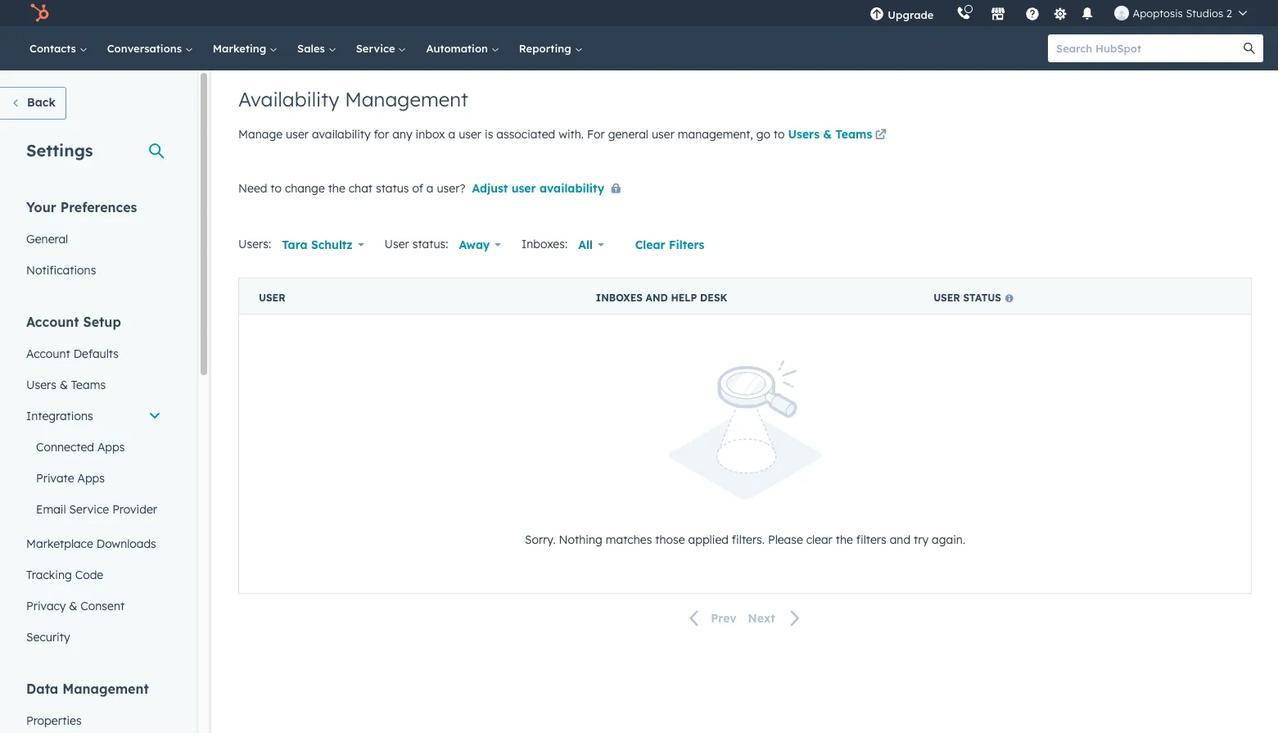 Task type: describe. For each thing, give the bounding box(es) containing it.
downloads
[[96, 537, 156, 551]]

apoptosis
[[1133, 7, 1184, 20]]

& for setup
[[60, 378, 68, 392]]

teams for management
[[836, 127, 873, 142]]

sales link
[[288, 26, 346, 70]]

preferences
[[60, 199, 137, 215]]

tara schultz image
[[1115, 6, 1130, 20]]

notifications image
[[1081, 7, 1096, 22]]

reporting
[[519, 42, 575, 55]]

hubspot image
[[29, 3, 49, 23]]

management for availability management
[[345, 87, 469, 111]]

user status:
[[385, 236, 449, 251]]

notifications
[[26, 263, 96, 278]]

2
[[1227, 7, 1233, 20]]

upgrade image
[[870, 7, 885, 22]]

availability
[[238, 87, 340, 111]]

1 vertical spatial to
[[271, 181, 282, 196]]

your preferences
[[26, 199, 137, 215]]

go
[[757, 127, 771, 142]]

account setup element
[[16, 313, 171, 653]]

privacy & consent link
[[16, 591, 171, 622]]

private apps link
[[16, 463, 171, 494]]

marketplaces button
[[982, 0, 1016, 26]]

your
[[26, 199, 56, 215]]

clear
[[807, 533, 833, 548]]

all
[[579, 238, 593, 252]]

automation
[[426, 42, 491, 55]]

1 vertical spatial a
[[427, 181, 434, 196]]

automation link
[[417, 26, 509, 70]]

integrations
[[26, 409, 93, 424]]

users & teams link for setup
[[16, 369, 171, 401]]

marketplace
[[26, 537, 93, 551]]

filters.
[[732, 533, 765, 548]]

for
[[374, 127, 389, 142]]

tara
[[282, 238, 308, 252]]

consent
[[81, 599, 125, 614]]

1 link opens in a new window image from the top
[[876, 126, 887, 146]]

try
[[914, 533, 929, 548]]

user
[[385, 236, 409, 251]]

adjust user availability button
[[472, 179, 628, 200]]

next
[[748, 611, 776, 626]]

your preferences element
[[16, 198, 171, 286]]

need to change the chat status of a user?
[[238, 181, 466, 196]]

teams for setup
[[71, 378, 106, 392]]

away button
[[449, 229, 512, 261]]

email service provider
[[36, 502, 157, 517]]

search button
[[1236, 34, 1264, 62]]

inboxes and help desk
[[596, 292, 728, 304]]

contacts
[[29, 42, 79, 55]]

apps for private apps
[[77, 471, 105, 486]]

schultz
[[311, 238, 353, 252]]

pagination navigation
[[238, 607, 1253, 629]]

account defaults
[[26, 347, 119, 361]]

connected apps link
[[16, 432, 171, 463]]

privacy
[[26, 599, 66, 614]]

user down availability
[[286, 127, 309, 142]]

marketplaces image
[[992, 7, 1006, 22]]

manage
[[238, 127, 283, 142]]

management for data management
[[62, 681, 149, 697]]

calling icon button
[[951, 2, 979, 24]]

user left is
[[459, 127, 482, 142]]

& for management
[[824, 127, 832, 142]]

adjust user availability
[[472, 181, 605, 196]]

conversations link
[[97, 26, 203, 70]]

users:
[[238, 236, 271, 251]]

code
[[75, 568, 103, 583]]

adjust
[[472, 181, 508, 196]]

user for user status
[[934, 292, 961, 304]]

status
[[376, 181, 409, 196]]

help
[[671, 292, 698, 304]]

of
[[412, 181, 424, 196]]

sorry.
[[525, 533, 556, 548]]

again.
[[932, 533, 966, 548]]

change
[[285, 181, 325, 196]]

private
[[36, 471, 74, 486]]

marketing link
[[203, 26, 288, 70]]

properties link
[[16, 705, 171, 733]]

users & teams link for management
[[788, 126, 890, 146]]

general
[[608, 127, 649, 142]]

desk
[[701, 292, 728, 304]]

defaults
[[73, 347, 119, 361]]

status
[[964, 292, 1002, 304]]

nothing
[[559, 533, 603, 548]]

help image
[[1026, 7, 1041, 22]]

back
[[27, 95, 56, 110]]

clear filters
[[635, 238, 705, 252]]

& inside privacy & consent link
[[69, 599, 77, 614]]

link opens in a new window image inside users & teams link
[[876, 129, 887, 142]]

sales
[[297, 42, 328, 55]]

notifications button
[[1074, 0, 1102, 26]]

setup
[[83, 314, 121, 330]]

account for account setup
[[26, 314, 79, 330]]

matches
[[606, 533, 652, 548]]

notifications link
[[16, 255, 171, 286]]



Task type: locate. For each thing, give the bounding box(es) containing it.
and
[[890, 533, 911, 548]]

to right need on the top of the page
[[271, 181, 282, 196]]

users up 'integrations'
[[26, 378, 57, 392]]

0 horizontal spatial a
[[427, 181, 434, 196]]

2 vertical spatial &
[[69, 599, 77, 614]]

1 horizontal spatial teams
[[836, 127, 873, 142]]

the
[[328, 181, 346, 196], [836, 533, 854, 548]]

user for user
[[259, 292, 286, 304]]

1 horizontal spatial users & teams link
[[788, 126, 890, 146]]

the inside alert
[[836, 533, 854, 548]]

conversations
[[107, 42, 185, 55]]

service inside service link
[[356, 42, 399, 55]]

account down account setup
[[26, 347, 70, 361]]

0 vertical spatial availability
[[312, 127, 371, 142]]

any
[[393, 127, 413, 142]]

marketplace downloads
[[26, 537, 156, 551]]

menu item
[[946, 0, 949, 26]]

service link
[[346, 26, 417, 70]]

apps
[[97, 440, 125, 455], [77, 471, 105, 486]]

connected
[[36, 440, 94, 455]]

users & teams link down the defaults
[[16, 369, 171, 401]]

user
[[286, 127, 309, 142], [459, 127, 482, 142], [652, 127, 675, 142], [512, 181, 536, 196]]

reporting link
[[509, 26, 593, 70]]

user right general
[[652, 127, 675, 142]]

availability for manage
[[312, 127, 371, 142]]

service up availability management
[[356, 42, 399, 55]]

a right of
[[427, 181, 434, 196]]

users inside account setup element
[[26, 378, 57, 392]]

& right the go
[[824, 127, 832, 142]]

user right adjust
[[512, 181, 536, 196]]

settings image
[[1054, 7, 1068, 22]]

inboxes
[[596, 292, 643, 304]]

with.
[[559, 127, 584, 142]]

account up the account defaults
[[26, 314, 79, 330]]

apps for connected apps
[[97, 440, 125, 455]]

0 vertical spatial management
[[345, 87, 469, 111]]

1 horizontal spatial service
[[356, 42, 399, 55]]

connected apps
[[36, 440, 125, 455]]

user down users:
[[259, 292, 286, 304]]

settings
[[26, 140, 93, 161]]

menu containing apoptosis studios 2
[[859, 0, 1259, 26]]

properties
[[26, 714, 82, 728]]

sorry. nothing matches those applied filters. please clear the filters and try again. alert
[[259, 360, 1232, 548]]

0 horizontal spatial service
[[69, 502, 109, 517]]

tracking code
[[26, 568, 103, 583]]

filters
[[857, 533, 887, 548]]

availability management
[[238, 87, 469, 111]]

1 vertical spatial the
[[836, 533, 854, 548]]

back link
[[0, 87, 66, 120]]

search image
[[1244, 43, 1256, 54]]

is
[[485, 127, 494, 142]]

the right clear
[[836, 533, 854, 548]]

1 vertical spatial users & teams
[[26, 378, 106, 392]]

upgrade
[[888, 8, 934, 21]]

0 vertical spatial apps
[[97, 440, 125, 455]]

apps up private apps link
[[97, 440, 125, 455]]

data management element
[[16, 680, 171, 733]]

tracking code link
[[16, 560, 171, 591]]

0 horizontal spatial user
[[259, 292, 286, 304]]

users & teams for setup
[[26, 378, 106, 392]]

management,
[[678, 127, 754, 142]]

associated
[[497, 127, 556, 142]]

1 user from the left
[[259, 292, 286, 304]]

0 vertical spatial the
[[328, 181, 346, 196]]

menu
[[859, 0, 1259, 26]]

2 link opens in a new window image from the top
[[876, 129, 887, 142]]

service down private apps link
[[69, 502, 109, 517]]

please
[[768, 533, 804, 548]]

0 vertical spatial &
[[824, 127, 832, 142]]

0 vertical spatial teams
[[836, 127, 873, 142]]

manage user availability for any inbox a user is associated with. for general user management, go to
[[238, 127, 788, 142]]

users for account setup
[[26, 378, 57, 392]]

users & teams right the go
[[788, 127, 873, 142]]

users
[[788, 127, 820, 142], [26, 378, 57, 392]]

users & teams for management
[[788, 127, 873, 142]]

account defaults link
[[16, 338, 171, 369]]

email service provider link
[[16, 494, 171, 525]]

inbox
[[416, 127, 445, 142]]

0 vertical spatial service
[[356, 42, 399, 55]]

chat
[[349, 181, 373, 196]]

apps inside 'link'
[[97, 440, 125, 455]]

availability inside adjust user availability button
[[540, 181, 605, 196]]

0 horizontal spatial users & teams link
[[16, 369, 171, 401]]

1 vertical spatial account
[[26, 347, 70, 361]]

studios
[[1187, 7, 1224, 20]]

availability down availability management
[[312, 127, 371, 142]]

calling icon image
[[957, 7, 972, 21]]

1 vertical spatial teams
[[71, 378, 106, 392]]

the left chat
[[328, 181, 346, 196]]

1 horizontal spatial a
[[449, 127, 456, 142]]

a right inbox
[[449, 127, 456, 142]]

next button
[[743, 608, 811, 629]]

provider
[[112, 502, 157, 517]]

users & teams
[[788, 127, 873, 142], [26, 378, 106, 392]]

link opens in a new window image
[[876, 126, 887, 146], [876, 129, 887, 142]]

1 horizontal spatial user
[[934, 292, 961, 304]]

email
[[36, 502, 66, 517]]

2 horizontal spatial &
[[824, 127, 832, 142]]

settings link
[[1051, 5, 1071, 22]]

users for availability management
[[788, 127, 820, 142]]

1 horizontal spatial &
[[69, 599, 77, 614]]

0 vertical spatial to
[[774, 127, 785, 142]]

inboxes:
[[522, 236, 568, 251]]

apoptosis studios 2
[[1133, 7, 1233, 20]]

1 horizontal spatial the
[[836, 533, 854, 548]]

clear filters button
[[625, 229, 716, 261]]

1 vertical spatial apps
[[77, 471, 105, 486]]

teams
[[836, 127, 873, 142], [71, 378, 106, 392]]

1 vertical spatial &
[[60, 378, 68, 392]]

0 horizontal spatial &
[[60, 378, 68, 392]]

1 horizontal spatial users & teams
[[788, 127, 873, 142]]

security
[[26, 630, 70, 645]]

integrations button
[[16, 401, 171, 432]]

1 vertical spatial service
[[69, 502, 109, 517]]

0 horizontal spatial management
[[62, 681, 149, 697]]

1 vertical spatial users & teams link
[[16, 369, 171, 401]]

help button
[[1020, 0, 1047, 26]]

data
[[26, 681, 58, 697]]

0 vertical spatial users & teams
[[788, 127, 873, 142]]

1 horizontal spatial availability
[[540, 181, 605, 196]]

users & teams inside account setup element
[[26, 378, 106, 392]]

all button
[[568, 229, 615, 261]]

1 horizontal spatial users
[[788, 127, 820, 142]]

0 horizontal spatial users
[[26, 378, 57, 392]]

teams inside account setup element
[[71, 378, 106, 392]]

applied
[[689, 533, 729, 548]]

to right the go
[[774, 127, 785, 142]]

marketing
[[213, 42, 270, 55]]

1 vertical spatial availability
[[540, 181, 605, 196]]

& up 'integrations'
[[60, 378, 68, 392]]

account setup
[[26, 314, 121, 330]]

data management
[[26, 681, 149, 697]]

status:
[[413, 236, 449, 251]]

1 horizontal spatial management
[[345, 87, 469, 111]]

users & teams up 'integrations'
[[26, 378, 106, 392]]

1 account from the top
[[26, 314, 79, 330]]

tara schultz button
[[271, 229, 375, 261]]

0 horizontal spatial availability
[[312, 127, 371, 142]]

0 horizontal spatial to
[[271, 181, 282, 196]]

2 account from the top
[[26, 347, 70, 361]]

availability for adjust
[[540, 181, 605, 196]]

1 vertical spatial management
[[62, 681, 149, 697]]

2 user from the left
[[934, 292, 961, 304]]

1 vertical spatial users
[[26, 378, 57, 392]]

privacy & consent
[[26, 599, 125, 614]]

clear
[[635, 238, 666, 252]]

Search HubSpot search field
[[1049, 34, 1249, 62]]

& right privacy
[[69, 599, 77, 614]]

account
[[26, 314, 79, 330], [26, 347, 70, 361]]

availability down with. on the left of page
[[540, 181, 605, 196]]

away
[[459, 238, 490, 252]]

user inside button
[[512, 181, 536, 196]]

tracking
[[26, 568, 72, 583]]

0 vertical spatial users & teams link
[[788, 126, 890, 146]]

0 vertical spatial account
[[26, 314, 79, 330]]

and
[[646, 292, 668, 304]]

users right the go
[[788, 127, 820, 142]]

user status
[[934, 292, 1002, 304]]

management up any
[[345, 87, 469, 111]]

hubspot link
[[20, 3, 61, 23]]

users & teams link right the go
[[788, 126, 890, 146]]

management up properties 'link'
[[62, 681, 149, 697]]

prev
[[711, 611, 737, 626]]

apoptosis studios 2 button
[[1106, 0, 1258, 26]]

user?
[[437, 181, 466, 196]]

service inside email service provider link
[[69, 502, 109, 517]]

user left status
[[934, 292, 961, 304]]

0 vertical spatial a
[[449, 127, 456, 142]]

1 horizontal spatial to
[[774, 127, 785, 142]]

general link
[[16, 224, 171, 255]]

0 horizontal spatial the
[[328, 181, 346, 196]]

0 horizontal spatial teams
[[71, 378, 106, 392]]

need
[[238, 181, 267, 196]]

0 horizontal spatial users & teams
[[26, 378, 106, 392]]

apps down connected apps 'link'
[[77, 471, 105, 486]]

0 vertical spatial users
[[788, 127, 820, 142]]

account for account defaults
[[26, 347, 70, 361]]

general
[[26, 232, 68, 247]]



Task type: vqa. For each thing, say whether or not it's contained in the screenshot.
Close image
no



